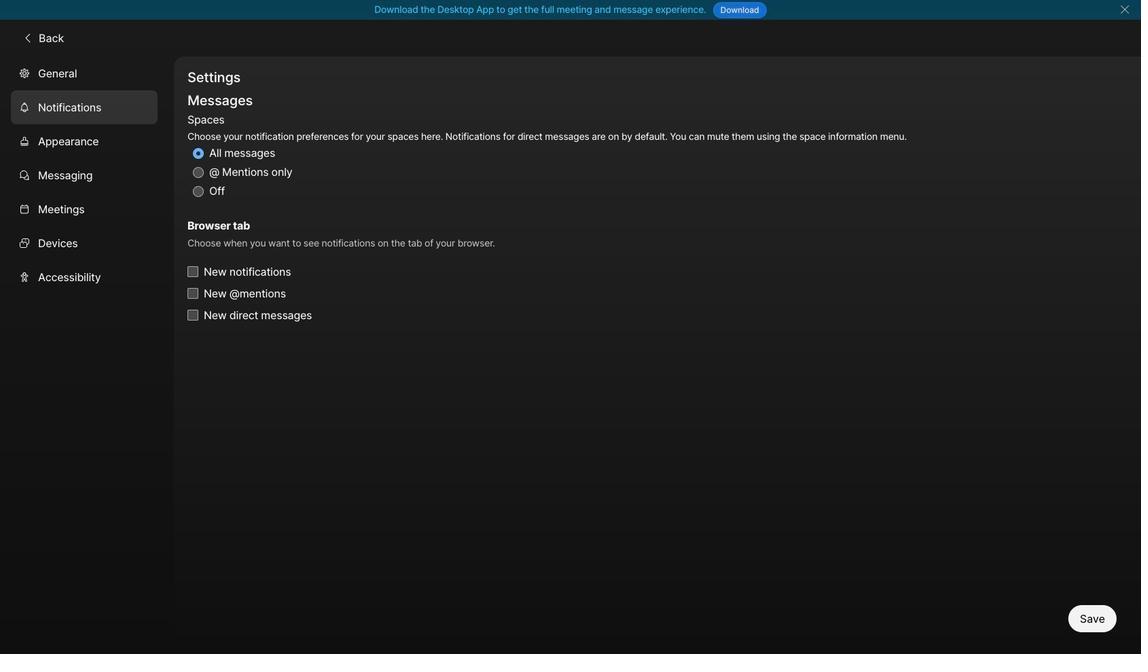 Task type: locate. For each thing, give the bounding box(es) containing it.
option group
[[187, 111, 907, 201]]

meetings tab
[[11, 192, 158, 226]]

appearance tab
[[11, 124, 158, 158]]

@ Mentions only radio
[[193, 167, 204, 178]]

settings navigation
[[0, 56, 174, 654]]

All messages radio
[[193, 148, 204, 159]]

accessibility tab
[[11, 260, 158, 294]]

notifications tab
[[11, 90, 158, 124]]

general tab
[[11, 56, 158, 90]]



Task type: vqa. For each thing, say whether or not it's contained in the screenshot.
Meetings TAB
yes



Task type: describe. For each thing, give the bounding box(es) containing it.
devices tab
[[11, 226, 158, 260]]

cancel_16 image
[[1119, 4, 1130, 15]]

messaging tab
[[11, 158, 158, 192]]

Off radio
[[193, 186, 204, 197]]



